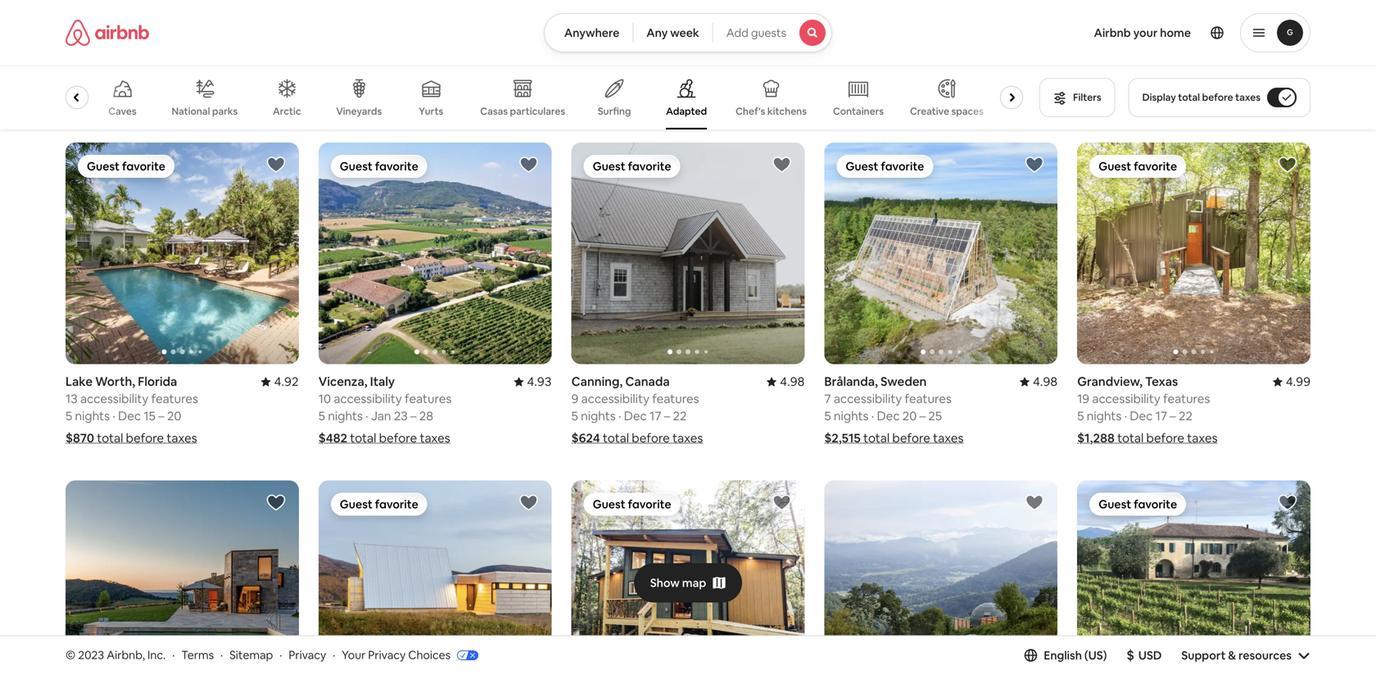 Task type: describe. For each thing, give the bounding box(es) containing it.
profile element
[[852, 0, 1311, 66]]

add to wishlist: vicenza, italy image
[[519, 155, 539, 175]]

filters
[[1073, 91, 1102, 104]]

– for 10 accessibility features
[[410, 408, 417, 424]]

4.98 for brålanda, sweden 7 accessibility features 5 nights · dec 20 – 25 $2,515 total before taxes
[[1033, 374, 1058, 390]]

4.92
[[274, 374, 299, 390]]

sitemap link
[[229, 648, 273, 663]]

· right terms
[[220, 648, 223, 663]]

parks
[[212, 105, 238, 117]]

lake
[[66, 374, 93, 390]]

lake worth, florida 13 accessibility features 5 nights · dec 15 – 20 $870 total before taxes
[[66, 374, 198, 446]]

– for 7 accessibility features
[[920, 408, 926, 424]]

kitchens
[[768, 105, 807, 118]]

nights for 19 accessibility features
[[1087, 408, 1122, 424]]

florida
[[138, 374, 177, 390]]

· left privacy link
[[280, 648, 282, 663]]

add guests button
[[713, 13, 833, 52]]

display
[[1143, 91, 1176, 104]]

particulares
[[510, 105, 565, 117]]

english (us) button
[[1024, 648, 1107, 663]]

canada
[[625, 374, 670, 390]]

$ usd
[[1127, 647, 1162, 663]]

terms link
[[181, 648, 214, 663]]

total for brålanda, sweden 7 accessibility features 5 nights · dec 20 – 25 $2,515 total before taxes
[[864, 430, 890, 446]]

filters button
[[1040, 78, 1116, 117]]

privacy link
[[289, 648, 326, 663]]

airbnb your home
[[1094, 25, 1191, 40]]

· right inc.
[[172, 648, 175, 663]]

creative
[[910, 105, 950, 118]]

total for grandview, texas 19 accessibility features 5 nights · dec 17 – 22 $1,288 total before taxes
[[1118, 430, 1144, 446]]

terms · sitemap · privacy ·
[[181, 648, 335, 663]]

10
[[319, 391, 331, 407]]

4.98 out of 5 average rating image
[[767, 374, 805, 390]]

your
[[342, 648, 366, 663]]

· inside lake worth, florida 13 accessibility features 5 nights · dec 15 – 20 $870 total before taxes
[[113, 408, 115, 424]]

chef's
[[736, 105, 765, 118]]

terms
[[181, 648, 214, 663]]

features for 7 accessibility features
[[905, 391, 952, 407]]

add guests
[[726, 25, 787, 40]]

your privacy choices link
[[342, 648, 479, 664]]

(us)
[[1085, 648, 1107, 663]]

before for grandview, texas 19 accessibility features 5 nights · dec 17 – 22 $1,288 total before taxes
[[1147, 430, 1185, 446]]

7
[[825, 391, 831, 407]]

choices
[[408, 648, 451, 663]]

airbnb your home link
[[1084, 16, 1201, 50]]

taxes for canning, canada 9 accessibility features 5 nights · dec 17 – 22 $624 total before taxes
[[673, 430, 703, 446]]

support & resources
[[1182, 648, 1292, 663]]

· inside brålanda, sweden 7 accessibility features 5 nights · dec 20 – 25 $2,515 total before taxes
[[872, 408, 874, 424]]

nights for 9 accessibility features
[[581, 408, 616, 424]]

taxes for vicenza, italy 10 accessibility features 5 nights · jan 23 – 28 $482 total before taxes
[[420, 430, 450, 446]]

©
[[66, 648, 75, 663]]

dec for 9 accessibility features
[[624, 408, 647, 424]]

before right display
[[1202, 91, 1234, 104]]

17 for texas
[[1156, 408, 1168, 424]]

15
[[144, 408, 156, 424]]

2 privacy from the left
[[368, 648, 406, 663]]

23
[[394, 408, 408, 424]]

$2,515
[[825, 430, 861, 446]]

accessibility for 10 accessibility features
[[334, 391, 402, 407]]

show map
[[650, 576, 706, 590]]

spaces
[[952, 105, 984, 118]]

$624
[[572, 430, 600, 446]]

4.99
[[1286, 374, 1311, 390]]

before for canning, canada 9 accessibility features 5 nights · dec 17 – 22 $624 total before taxes
[[632, 430, 670, 446]]

inc.
[[147, 648, 166, 663]]

your
[[1134, 25, 1158, 40]]

$1,288
[[1078, 430, 1115, 446]]

english
[[1044, 648, 1082, 663]]

show
[[650, 576, 680, 590]]

add to wishlist: grandview, texas image
[[1278, 155, 1298, 175]]

add to wishlist: clyde, north carolina image
[[1025, 493, 1045, 513]]

accessibility inside lake worth, florida 13 accessibility features 5 nights · dec 15 – 20 $870 total before taxes
[[80, 391, 149, 407]]

taxes for grandview, texas 19 accessibility features 5 nights · dec 17 – 22 $1,288 total before taxes
[[1187, 430, 1218, 446]]

1 privacy from the left
[[289, 648, 326, 663]]

chef's kitchens
[[736, 105, 807, 118]]

&
[[1229, 648, 1237, 663]]

· inside vicenza, italy 10 accessibility features 5 nights · jan 23 – 28 $482 total before taxes
[[366, 408, 368, 424]]

$870
[[66, 430, 94, 446]]

4.93 out of 5 average rating image
[[514, 374, 552, 390]]

4.93
[[527, 374, 552, 390]]

25
[[929, 408, 942, 424]]

before inside lake worth, florida 13 accessibility features 5 nights · dec 15 – 20 $870 total before taxes
[[126, 430, 164, 446]]

italy
[[370, 374, 395, 390]]

any
[[647, 25, 668, 40]]

any week
[[647, 25, 699, 40]]

19
[[1078, 391, 1090, 407]]

© 2023 airbnb, inc. ·
[[66, 648, 175, 663]]

22 for 19 accessibility features
[[1179, 408, 1193, 424]]

containers
[[833, 105, 884, 118]]

dec for 19 accessibility features
[[1130, 408, 1153, 424]]

28
[[419, 408, 433, 424]]

13
[[66, 391, 78, 407]]

20 inside lake worth, florida 13 accessibility features 5 nights · dec 15 – 20 $870 total before taxes
[[167, 408, 181, 424]]

texas
[[1146, 374, 1178, 390]]

4.99 out of 5 average rating image
[[1273, 374, 1311, 390]]

nights for 7 accessibility features
[[834, 408, 869, 424]]

grandview, texas 19 accessibility features 5 nights · dec 17 – 22 $1,288 total before taxes
[[1078, 374, 1218, 446]]

5 for 10 accessibility features
[[319, 408, 325, 424]]

taxes inside lake worth, florida 13 accessibility features 5 nights · dec 15 – 20 $870 total before taxes
[[167, 430, 197, 446]]

casas particulares
[[480, 105, 565, 117]]

sweden
[[881, 374, 927, 390]]

earth
[[15, 105, 40, 118]]

caves
[[108, 105, 137, 118]]

add to wishlist: grand étang, canada image
[[519, 493, 539, 513]]



Task type: vqa. For each thing, say whether or not it's contained in the screenshot.
top -
no



Task type: locate. For each thing, give the bounding box(es) containing it.
17
[[650, 408, 661, 424], [1156, 408, 1168, 424]]

worth,
[[95, 374, 135, 390]]

1 20 from the left
[[167, 408, 181, 424]]

5 inside lake worth, florida 13 accessibility features 5 nights · dec 15 – 20 $870 total before taxes
[[66, 408, 72, 424]]

0 horizontal spatial 20
[[167, 408, 181, 424]]

before down 23 at the left bottom of page
[[379, 430, 417, 446]]

before down canada
[[632, 430, 670, 446]]

taxes inside brålanda, sweden 7 accessibility features 5 nights · dec 20 – 25 $2,515 total before taxes
[[933, 430, 964, 446]]

– for 19 accessibility features
[[1170, 408, 1176, 424]]

20 right 15
[[167, 408, 181, 424]]

add to wishlist: brålanda, sweden image
[[1025, 155, 1045, 175]]

dec down canada
[[624, 408, 647, 424]]

– right 15
[[158, 408, 164, 424]]

nights inside the grandview, texas 19 accessibility features 5 nights · dec 17 – 22 $1,288 total before taxes
[[1087, 408, 1122, 424]]

nights inside lake worth, florida 13 accessibility features 5 nights · dec 15 – 20 $870 total before taxes
[[75, 408, 110, 424]]

support
[[1182, 648, 1226, 663]]

– inside lake worth, florida 13 accessibility features 5 nights · dec 15 – 20 $870 total before taxes
[[158, 408, 164, 424]]

20 inside brålanda, sweden 7 accessibility features 5 nights · dec 20 – 25 $2,515 total before taxes
[[903, 408, 917, 424]]

3 accessibility from the left
[[834, 391, 902, 407]]

1 17 from the left
[[650, 408, 661, 424]]

1 dec from the left
[[118, 408, 141, 424]]

adapted
[[666, 105, 707, 118]]

before down texas
[[1147, 430, 1185, 446]]

accessibility inside brålanda, sweden 7 accessibility features 5 nights · dec 20 – 25 $2,515 total before taxes
[[834, 391, 902, 407]]

taxes inside the grandview, texas 19 accessibility features 5 nights · dec 17 – 22 $1,288 total before taxes
[[1187, 430, 1218, 446]]

taxes inside canning, canada 9 accessibility features 5 nights · dec 17 – 22 $624 total before taxes
[[673, 430, 703, 446]]

0 horizontal spatial 4.98
[[780, 374, 805, 390]]

nights inside canning, canada 9 accessibility features 5 nights · dec 17 – 22 $624 total before taxes
[[581, 408, 616, 424]]

total right display
[[1178, 91, 1200, 104]]

total right $624
[[603, 430, 629, 446]]

privacy right your
[[368, 648, 406, 663]]

total for vicenza, italy 10 accessibility features 5 nights · jan 23 – 28 $482 total before taxes
[[350, 430, 376, 446]]

22 for 9 accessibility features
[[673, 408, 687, 424]]

features inside brålanda, sweden 7 accessibility features 5 nights · dec 20 – 25 $2,515 total before taxes
[[905, 391, 952, 407]]

nights up $624
[[581, 408, 616, 424]]

22
[[673, 408, 687, 424], [1179, 408, 1193, 424]]

support & resources button
[[1182, 648, 1311, 663]]

2 dec from the left
[[877, 408, 900, 424]]

· down grandview,
[[1125, 408, 1127, 424]]

none search field containing anywhere
[[544, 13, 833, 52]]

earth homes
[[15, 105, 73, 118]]

– inside brålanda, sweden 7 accessibility features 5 nights · dec 20 – 25 $2,515 total before taxes
[[920, 408, 926, 424]]

add to wishlist: carbonera, italy image
[[1278, 493, 1298, 513]]

accessibility down brålanda,
[[834, 391, 902, 407]]

features inside vicenza, italy 10 accessibility features 5 nights · jan 23 – 28 $482 total before taxes
[[405, 391, 452, 407]]

17 down texas
[[1156, 408, 1168, 424]]

english (us)
[[1044, 648, 1107, 663]]

5 inside canning, canada 9 accessibility features 5 nights · dec 17 – 22 $624 total before taxes
[[572, 408, 578, 424]]

accessibility down grandview,
[[1092, 391, 1161, 407]]

2 4.98 from the left
[[780, 374, 805, 390]]

5 accessibility from the left
[[1092, 391, 1161, 407]]

map
[[682, 576, 706, 590]]

dec left 15
[[118, 408, 141, 424]]

dec inside lake worth, florida 13 accessibility features 5 nights · dec 15 – 20 $870 total before taxes
[[118, 408, 141, 424]]

2 17 from the left
[[1156, 408, 1168, 424]]

–
[[158, 408, 164, 424], [410, 408, 417, 424], [920, 408, 926, 424], [664, 408, 670, 424], [1170, 408, 1176, 424]]

surfing
[[598, 105, 631, 118]]

privacy left your
[[289, 648, 326, 663]]

add to wishlist: canning, canada image
[[772, 155, 792, 175]]

home
[[1160, 25, 1191, 40]]

accessibility down worth,
[[80, 391, 149, 407]]

before inside brålanda, sweden 7 accessibility features 5 nights · dec 20 – 25 $2,515 total before taxes
[[893, 430, 931, 446]]

national parks
[[172, 105, 238, 117]]

– down canada
[[664, 408, 670, 424]]

2 20 from the left
[[903, 408, 917, 424]]

1 horizontal spatial 22
[[1179, 408, 1193, 424]]

features down texas
[[1163, 391, 1210, 407]]

1 nights from the left
[[75, 408, 110, 424]]

features down canada
[[652, 391, 699, 407]]

5 down 19 at the bottom right
[[1078, 408, 1084, 424]]

1 horizontal spatial privacy
[[368, 648, 406, 663]]

4 accessibility from the left
[[581, 391, 650, 407]]

before inside the grandview, texas 19 accessibility features 5 nights · dec 17 – 22 $1,288 total before taxes
[[1147, 430, 1185, 446]]

· left jan
[[366, 408, 368, 424]]

features up 28
[[405, 391, 452, 407]]

1 22 from the left
[[673, 408, 687, 424]]

2023
[[78, 648, 104, 663]]

· inside canning, canada 9 accessibility features 5 nights · dec 17 – 22 $624 total before taxes
[[619, 408, 621, 424]]

total for canning, canada 9 accessibility features 5 nights · dec 17 – 22 $624 total before taxes
[[603, 430, 629, 446]]

17 inside canning, canada 9 accessibility features 5 nights · dec 17 – 22 $624 total before taxes
[[650, 408, 661, 424]]

total inside lake worth, florida 13 accessibility features 5 nights · dec 15 – 20 $870 total before taxes
[[97, 430, 123, 446]]

arctic
[[273, 105, 301, 118]]

3 – from the left
[[920, 408, 926, 424]]

$482
[[319, 430, 347, 446]]

accessibility for 19 accessibility features
[[1092, 391, 1161, 407]]

sitemap
[[229, 648, 273, 663]]

display total before taxes
[[1143, 91, 1261, 104]]

airbnb,
[[107, 648, 145, 663]]

4 dec from the left
[[1130, 408, 1153, 424]]

5 nights from the left
[[1087, 408, 1122, 424]]

features for 19 accessibility features
[[1163, 391, 1210, 407]]

1 features from the left
[[151, 391, 198, 407]]

· down worth,
[[113, 408, 115, 424]]

1 4.98 from the left
[[1033, 374, 1058, 390]]

$
[[1127, 647, 1135, 663]]

features inside canning, canada 9 accessibility features 5 nights · dec 17 – 22 $624 total before taxes
[[652, 391, 699, 407]]

any week button
[[633, 13, 713, 52]]

4.98 for canning, canada 9 accessibility features 5 nights · dec 17 – 22 $624 total before taxes
[[780, 374, 805, 390]]

– for 9 accessibility features
[[664, 408, 670, 424]]

0 horizontal spatial 17
[[650, 408, 661, 424]]

nights inside brålanda, sweden 7 accessibility features 5 nights · dec 20 – 25 $2,515 total before taxes
[[834, 408, 869, 424]]

3 features from the left
[[905, 391, 952, 407]]

4 – from the left
[[664, 408, 670, 424]]

22 inside canning, canada 9 accessibility features 5 nights · dec 17 – 22 $624 total before taxes
[[673, 408, 687, 424]]

0 horizontal spatial 22
[[673, 408, 687, 424]]

vicenza,
[[319, 374, 368, 390]]

nights inside vicenza, italy 10 accessibility features 5 nights · jan 23 – 28 $482 total before taxes
[[328, 408, 363, 424]]

5 features from the left
[[1163, 391, 1210, 407]]

resources
[[1239, 648, 1292, 663]]

5 5 from the left
[[1078, 408, 1084, 424]]

anywhere button
[[544, 13, 634, 52]]

before for vicenza, italy 10 accessibility features 5 nights · jan 23 – 28 $482 total before taxes
[[379, 430, 417, 446]]

5 for 9 accessibility features
[[572, 408, 578, 424]]

before inside vicenza, italy 10 accessibility features 5 nights · jan 23 – 28 $482 total before taxes
[[379, 430, 417, 446]]

· down 'canning,'
[[619, 408, 621, 424]]

homes
[[42, 105, 73, 118]]

· inside the grandview, texas 19 accessibility features 5 nights · dec 17 – 22 $1,288 total before taxes
[[1125, 408, 1127, 424]]

features inside lake worth, florida 13 accessibility features 5 nights · dec 15 – 20 $870 total before taxes
[[151, 391, 198, 407]]

1 accessibility from the left
[[80, 391, 149, 407]]

5 down the 9
[[572, 408, 578, 424]]

5 inside the grandview, texas 19 accessibility features 5 nights · dec 17 – 22 $1,288 total before taxes
[[1078, 408, 1084, 424]]

accessibility inside the grandview, texas 19 accessibility features 5 nights · dec 17 – 22 $1,288 total before taxes
[[1092, 391, 1161, 407]]

canning, canada 9 accessibility features 5 nights · dec 17 – 22 $624 total before taxes
[[572, 374, 703, 446]]

nights up $870
[[75, 408, 110, 424]]

usd
[[1139, 648, 1162, 663]]

add to wishlist: lake worth, florida image
[[266, 155, 286, 175]]

– right 23 at the left bottom of page
[[410, 408, 417, 424]]

·
[[113, 408, 115, 424], [366, 408, 368, 424], [872, 408, 874, 424], [619, 408, 621, 424], [1125, 408, 1127, 424], [172, 648, 175, 663], [220, 648, 223, 663], [280, 648, 282, 663], [333, 648, 335, 663]]

dec
[[118, 408, 141, 424], [877, 408, 900, 424], [624, 408, 647, 424], [1130, 408, 1153, 424]]

features inside the grandview, texas 19 accessibility features 5 nights · dec 17 – 22 $1,288 total before taxes
[[1163, 391, 1210, 407]]

dec inside canning, canada 9 accessibility features 5 nights · dec 17 – 22 $624 total before taxes
[[624, 408, 647, 424]]

features for 10 accessibility features
[[405, 391, 452, 407]]

before down 15
[[126, 430, 164, 446]]

1 – from the left
[[158, 408, 164, 424]]

None search field
[[544, 13, 833, 52]]

1 horizontal spatial 17
[[1156, 408, 1168, 424]]

– inside vicenza, italy 10 accessibility features 5 nights · jan 23 – 28 $482 total before taxes
[[410, 408, 417, 424]]

total right $1,288
[[1118, 430, 1144, 446]]

accessibility for 7 accessibility features
[[834, 391, 902, 407]]

17 inside the grandview, texas 19 accessibility features 5 nights · dec 17 – 22 $1,288 total before taxes
[[1156, 408, 1168, 424]]

accessibility up jan
[[334, 391, 402, 407]]

add
[[726, 25, 749, 40]]

dec down texas
[[1130, 408, 1153, 424]]

5 inside vicenza, italy 10 accessibility features 5 nights · jan 23 – 28 $482 total before taxes
[[319, 408, 325, 424]]

3 nights from the left
[[834, 408, 869, 424]]

4 nights from the left
[[581, 408, 616, 424]]

5 for 7 accessibility features
[[825, 408, 831, 424]]

1 5 from the left
[[66, 408, 72, 424]]

4 features from the left
[[652, 391, 699, 407]]

taxes
[[1236, 91, 1261, 104], [167, 430, 197, 446], [420, 430, 450, 446], [933, 430, 964, 446], [673, 430, 703, 446], [1187, 430, 1218, 446]]

3 5 from the left
[[825, 408, 831, 424]]

features up 25 at the right of page
[[905, 391, 952, 407]]

4.98 left grandview,
[[1033, 374, 1058, 390]]

· left your
[[333, 648, 335, 663]]

2 accessibility from the left
[[334, 391, 402, 407]]

total right $870
[[97, 430, 123, 446]]

0 horizontal spatial privacy
[[289, 648, 326, 663]]

– left 25 at the right of page
[[920, 408, 926, 424]]

add to wishlist: dahlonega, georgia image
[[772, 493, 792, 513]]

4.92 out of 5 average rating image
[[261, 374, 299, 390]]

accessibility inside canning, canada 9 accessibility features 5 nights · dec 17 – 22 $624 total before taxes
[[581, 391, 650, 407]]

4.98
[[1033, 374, 1058, 390], [780, 374, 805, 390]]

national
[[172, 105, 210, 117]]

dec inside the grandview, texas 19 accessibility features 5 nights · dec 17 – 22 $1,288 total before taxes
[[1130, 408, 1153, 424]]

airbnb
[[1094, 25, 1131, 40]]

canning,
[[572, 374, 623, 390]]

accessibility inside vicenza, italy 10 accessibility features 5 nights · jan 23 – 28 $482 total before taxes
[[334, 391, 402, 407]]

total inside brålanda, sweden 7 accessibility features 5 nights · dec 20 – 25 $2,515 total before taxes
[[864, 430, 890, 446]]

casas
[[480, 105, 508, 117]]

total down jan
[[350, 430, 376, 446]]

20 left 25 at the right of page
[[903, 408, 917, 424]]

3 dec from the left
[[624, 408, 647, 424]]

dec down "sweden"
[[877, 408, 900, 424]]

– inside canning, canada 9 accessibility features 5 nights · dec 17 – 22 $624 total before taxes
[[664, 408, 670, 424]]

22 inside the grandview, texas 19 accessibility features 5 nights · dec 17 – 22 $1,288 total before taxes
[[1179, 408, 1193, 424]]

5 down 13
[[66, 408, 72, 424]]

group containing national parks
[[15, 66, 1030, 129]]

before inside canning, canada 9 accessibility features 5 nights · dec 17 – 22 $624 total before taxes
[[632, 430, 670, 446]]

taxes for brålanda, sweden 7 accessibility features 5 nights · dec 20 – 25 $2,515 total before taxes
[[933, 430, 964, 446]]

accessibility for 9 accessibility features
[[581, 391, 650, 407]]

2 nights from the left
[[328, 408, 363, 424]]

before down 25 at the right of page
[[893, 430, 931, 446]]

dec for 7 accessibility features
[[877, 408, 900, 424]]

brålanda,
[[825, 374, 878, 390]]

4 5 from the left
[[572, 408, 578, 424]]

4.98 out of 5 average rating image
[[1020, 374, 1058, 390]]

brålanda, sweden 7 accessibility features 5 nights · dec 20 – 25 $2,515 total before taxes
[[825, 374, 964, 446]]

17 down canada
[[650, 408, 661, 424]]

1 horizontal spatial 4.98
[[1033, 374, 1058, 390]]

total
[[1178, 91, 1200, 104], [97, 430, 123, 446], [350, 430, 376, 446], [864, 430, 890, 446], [603, 430, 629, 446], [1118, 430, 1144, 446]]

creative spaces
[[910, 105, 984, 118]]

2 features from the left
[[405, 391, 452, 407]]

17 for canada
[[650, 408, 661, 424]]

accessibility down 'canning,'
[[581, 391, 650, 407]]

dec inside brålanda, sweden 7 accessibility features 5 nights · dec 20 – 25 $2,515 total before taxes
[[877, 408, 900, 424]]

group
[[15, 66, 1030, 129], [66, 143, 299, 364], [319, 143, 552, 364], [572, 143, 805, 364], [825, 143, 1058, 364], [1078, 143, 1311, 364], [66, 481, 299, 675], [319, 481, 552, 675], [572, 481, 805, 675], [825, 481, 1058, 675], [1078, 481, 1311, 675]]

2 22 from the left
[[1179, 408, 1193, 424]]

5 inside brålanda, sweden 7 accessibility features 5 nights · dec 20 – 25 $2,515 total before taxes
[[825, 408, 831, 424]]

before for brålanda, sweden 7 accessibility features 5 nights · dec 20 – 25 $2,515 total before taxes
[[893, 430, 931, 446]]

5 down 10
[[319, 408, 325, 424]]

– inside the grandview, texas 19 accessibility features 5 nights · dec 17 – 22 $1,288 total before taxes
[[1170, 408, 1176, 424]]

yurts
[[419, 105, 444, 118]]

total inside canning, canada 9 accessibility features 5 nights · dec 17 – 22 $624 total before taxes
[[603, 430, 629, 446]]

guests
[[751, 25, 787, 40]]

nights up $482
[[328, 408, 363, 424]]

nights up $2,515
[[834, 408, 869, 424]]

2 – from the left
[[410, 408, 417, 424]]

5 – from the left
[[1170, 408, 1176, 424]]

grandview,
[[1078, 374, 1143, 390]]

features for 9 accessibility features
[[652, 391, 699, 407]]

nights up $1,288
[[1087, 408, 1122, 424]]

accessibility
[[80, 391, 149, 407], [334, 391, 402, 407], [834, 391, 902, 407], [581, 391, 650, 407], [1092, 391, 1161, 407]]

· down brålanda,
[[872, 408, 874, 424]]

total inside vicenza, italy 10 accessibility features 5 nights · jan 23 – 28 $482 total before taxes
[[350, 430, 376, 446]]

anywhere
[[564, 25, 620, 40]]

features down the florida
[[151, 391, 198, 407]]

5 for 19 accessibility features
[[1078, 408, 1084, 424]]

taxes inside vicenza, italy 10 accessibility features 5 nights · jan 23 – 28 $482 total before taxes
[[420, 430, 450, 446]]

total inside the grandview, texas 19 accessibility features 5 nights · dec 17 – 22 $1,288 total before taxes
[[1118, 430, 1144, 446]]

features
[[151, 391, 198, 407], [405, 391, 452, 407], [905, 391, 952, 407], [652, 391, 699, 407], [1163, 391, 1210, 407]]

2 5 from the left
[[319, 408, 325, 424]]

vineyards
[[336, 105, 382, 118]]

4.98 left brålanda,
[[780, 374, 805, 390]]

week
[[670, 25, 699, 40]]

show map button
[[634, 563, 742, 603]]

vicenza, italy 10 accessibility features 5 nights · jan 23 – 28 $482 total before taxes
[[319, 374, 452, 446]]

5 down the 7
[[825, 408, 831, 424]]

total right $2,515
[[864, 430, 890, 446]]

1 horizontal spatial 20
[[903, 408, 917, 424]]

jan
[[371, 408, 391, 424]]

9
[[572, 391, 579, 407]]

– down texas
[[1170, 408, 1176, 424]]

20
[[167, 408, 181, 424], [903, 408, 917, 424]]

before
[[1202, 91, 1234, 104], [126, 430, 164, 446], [379, 430, 417, 446], [893, 430, 931, 446], [632, 430, 670, 446], [1147, 430, 1185, 446]]

nights for 10 accessibility features
[[328, 408, 363, 424]]

add to wishlist: volterra, italy image
[[266, 493, 286, 513]]

your privacy choices
[[342, 648, 451, 663]]



